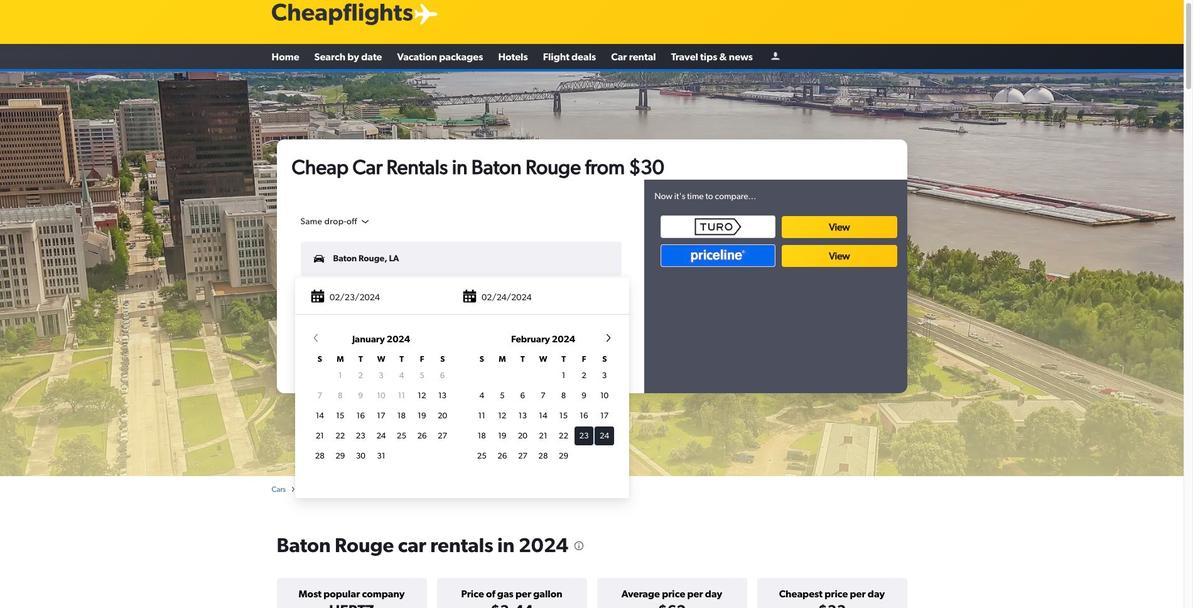 Task type: locate. For each thing, give the bounding box(es) containing it.
priceline image
[[661, 244, 776, 267]]

None text field
[[301, 242, 622, 276], [300, 280, 625, 317], [301, 283, 622, 317], [301, 242, 622, 276], [300, 280, 625, 317], [301, 283, 622, 317]]

expedia image
[[689, 245, 752, 259]]



Task type: describe. For each thing, give the bounding box(es) containing it.
turo image
[[661, 216, 776, 238]]

Car drop-off location Same drop-off field
[[301, 216, 371, 227]]

baton rouge image
[[0, 72, 1184, 476]]

end date calendar input use left and right arrow keys to change day. use up and down arrow keys to change week. tab
[[300, 332, 625, 491]]

autoeurope image
[[800, 247, 863, 257]]



